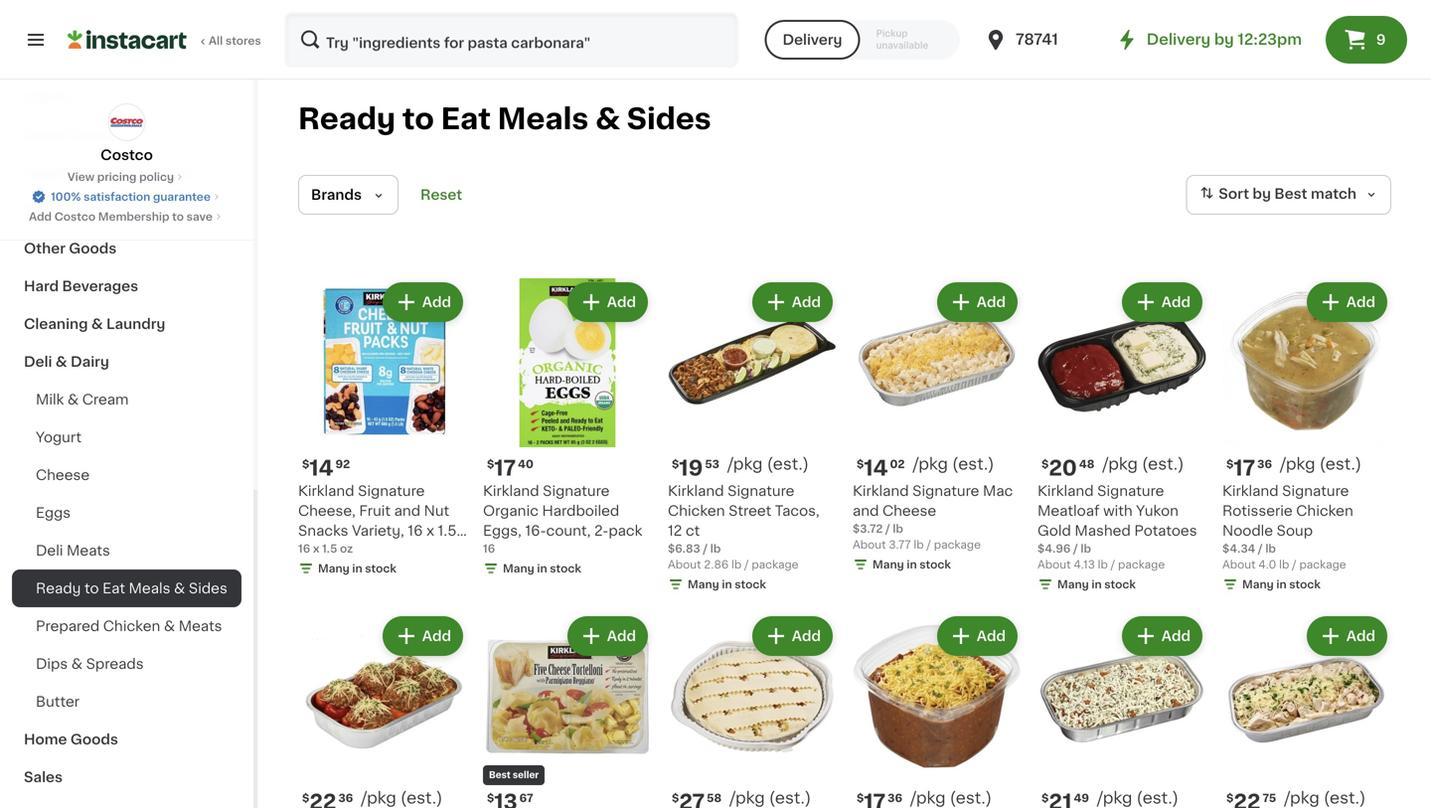 Task type: vqa. For each thing, say whether or not it's contained in the screenshot.
'16' in 2 tbsp unsalted butter Kirkland Signature Unsalted Sweet Cream Butter, 16 x 4 oz $17.40 Show alternatives
no



Task type: describe. For each thing, give the bounding box(es) containing it.
100%
[[51, 191, 81, 202]]

package inside kirkland signature rotisserie chicken noodle soup $4.34 / lb about 4.0 lb / package
[[1300, 559, 1347, 570]]

signature for 17
[[1283, 484, 1350, 498]]

about inside kirkland signature chicken street tacos, 12 ct $6.83 / lb about 2.86 lb / package
[[668, 559, 702, 570]]

in for 14
[[907, 559, 917, 570]]

dips & spreads link
[[12, 645, 242, 683]]

/ right 2.86
[[745, 559, 749, 570]]

$17.36 per package (estimated) element containing /pkg (est.)
[[853, 790, 1022, 808]]

$ 17 40
[[487, 458, 534, 479]]

deli for deli meats
[[36, 544, 63, 558]]

noodle
[[1223, 524, 1274, 538]]

best for best match
[[1275, 187, 1308, 201]]

x inside 'kirkland signature cheese, fruit and nut snacks variety, 16 x 1.5 oz'
[[427, 524, 435, 538]]

lb right 4.0
[[1280, 559, 1290, 570]]

stock for 20
[[1105, 579, 1136, 590]]

0 vertical spatial sides
[[627, 105, 712, 133]]

reset
[[421, 188, 463, 202]]

membership
[[98, 211, 170, 222]]

signature inside 'kirkland signature cheese, fruit and nut snacks variety, 16 x 1.5 oz'
[[358, 484, 425, 498]]

in for 17
[[1277, 579, 1287, 590]]

seller
[[513, 771, 539, 780]]

with
[[1104, 504, 1133, 518]]

prepared chicken & meats
[[36, 619, 222, 633]]

gold
[[1038, 524, 1072, 538]]

variety,
[[352, 524, 404, 538]]

deli meats link
[[12, 532, 242, 570]]

1 horizontal spatial meals
[[498, 105, 589, 133]]

kirkland signature rotisserie chicken noodle soup $4.34 / lb about 4.0 lb / package
[[1223, 484, 1354, 570]]

dips
[[36, 657, 68, 671]]

signature for 14
[[913, 484, 980, 498]]

organic
[[483, 504, 539, 518]]

care
[[156, 166, 191, 180]]

0 horizontal spatial costco
[[54, 211, 96, 222]]

health & personal care
[[24, 166, 191, 180]]

lb up 2.86
[[711, 543, 721, 554]]

48
[[1080, 459, 1095, 470]]

$ 20 48 /pkg (est.)
[[1042, 456, 1185, 479]]

soup
[[1277, 524, 1314, 538]]

stores
[[226, 35, 261, 46]]

paper
[[24, 128, 66, 142]]

count,
[[547, 524, 591, 538]]

(est.) inside the $ 17 36 /pkg (est.)
[[1320, 456, 1362, 472]]

sort by
[[1219, 187, 1272, 201]]

product group containing 19
[[668, 278, 837, 597]]

$ inside the $ 17 36 /pkg (est.)
[[1227, 459, 1234, 470]]

signature for 19
[[728, 484, 795, 498]]

kirkland signature organic hardboiled eggs, 16-count, 2-pack 16
[[483, 484, 643, 554]]

0 vertical spatial to
[[403, 105, 434, 133]]

& inside 'link'
[[75, 166, 87, 180]]

$20.48 per package (estimated) element
[[1038, 455, 1207, 481]]

cheese inside kirkland signature mac and cheese $3.72 / lb about 3.77 lb / package
[[883, 504, 937, 518]]

cheese inside cheese link
[[36, 468, 90, 482]]

/ up 4.13
[[1074, 543, 1079, 554]]

cheese link
[[12, 456, 242, 494]]

yogurt
[[36, 431, 82, 444]]

53
[[705, 459, 720, 470]]

cleaning
[[24, 317, 88, 331]]

/ right 4.13
[[1111, 559, 1116, 570]]

home goods link
[[12, 721, 242, 759]]

health & personal care link
[[12, 154, 242, 192]]

9 button
[[1326, 16, 1408, 64]]

0 horizontal spatial x
[[313, 543, 320, 554]]

fruit
[[359, 504, 391, 518]]

$ inside $ 19 53 /pkg (est.)
[[672, 459, 679, 470]]

add costco membership to save link
[[29, 209, 225, 225]]

$ inside $22.75 per package (estimated) element
[[1227, 793, 1234, 804]]

brands button
[[298, 175, 399, 215]]

butter link
[[12, 683, 242, 721]]

deli for deli & dairy
[[24, 355, 52, 369]]

(est.) inside $22.36 per package (estimated) element
[[401, 791, 443, 806]]

$ inside the $ 14 02 /pkg (est.)
[[857, 459, 864, 470]]

/pkg (est.) for $22.36 per package (estimated) element
[[361, 791, 443, 806]]

16 inside kirkland signature organic hardboiled eggs, 16-count, 2-pack 16
[[483, 543, 495, 554]]

tacos,
[[775, 504, 820, 518]]

$ inside "$21.49 per package (estimated)" element
[[1042, 793, 1049, 804]]

/pkg (est.) for $22.75 per package (estimated) element on the bottom of the page
[[1285, 791, 1367, 806]]

kirkland for 14
[[853, 484, 909, 498]]

kirkland for 19
[[668, 484, 724, 498]]

all stores link
[[68, 12, 263, 68]]

package inside kirkland signature mac and cheese $3.72 / lb about 3.77 lb / package
[[934, 539, 981, 550]]

paper goods link
[[12, 116, 242, 154]]

(est.) inside the $ 14 02 /pkg (est.)
[[953, 456, 995, 472]]

yogurt link
[[12, 419, 242, 456]]

(est.) inside "$21.49 per package (estimated)" element
[[1137, 791, 1179, 806]]

wine link
[[12, 192, 242, 230]]

4.0
[[1259, 559, 1277, 570]]

liquor
[[24, 90, 70, 104]]

$4.96
[[1038, 543, 1071, 554]]

eat inside ready to eat meals & sides link
[[103, 582, 125, 596]]

goods for home goods
[[71, 733, 118, 747]]

$3.72
[[853, 524, 883, 534]]

cream
[[82, 393, 129, 407]]

/pkg inside "$21.49 per package (estimated)" element
[[1098, 791, 1133, 806]]

(est.) inside $27.58 per package (estimated) element
[[769, 791, 812, 806]]

other goods
[[24, 242, 117, 256]]

milk & cream link
[[12, 381, 242, 419]]

oz inside 'kirkland signature cheese, fruit and nut snacks variety, 16 x 1.5 oz'
[[298, 544, 315, 558]]

1.5 inside 'kirkland signature cheese, fruit and nut snacks variety, 16 x 1.5 oz'
[[438, 524, 457, 538]]

best seller
[[489, 771, 539, 780]]

add costco membership to save
[[29, 211, 213, 222]]

78741 button
[[984, 12, 1104, 68]]

$6.83
[[668, 543, 701, 554]]

1 vertical spatial ready
[[36, 582, 81, 596]]

0 vertical spatial costco
[[101, 148, 153, 162]]

kirkland for 17
[[1223, 484, 1279, 498]]

home goods
[[24, 733, 118, 747]]

0 horizontal spatial sides
[[189, 582, 228, 596]]

health
[[24, 166, 72, 180]]

16 inside 'kirkland signature cheese, fruit and nut snacks variety, 16 x 1.5 oz'
[[408, 524, 423, 538]]

package inside kirkland signature chicken street tacos, 12 ct $6.83 / lb about 2.86 lb / package
[[752, 559, 799, 570]]

satisfaction
[[84, 191, 150, 202]]

/pkg inside $22.75 per package (estimated) element
[[1285, 791, 1320, 806]]

goods for other goods
[[69, 242, 117, 256]]

02
[[890, 459, 905, 470]]

kirkland for 20
[[1038, 484, 1094, 498]]

kirkland signature chicken street tacos, 12 ct $6.83 / lb about 2.86 lb / package
[[668, 484, 820, 570]]

hard beverages link
[[12, 267, 242, 305]]

policy
[[139, 172, 174, 182]]

58
[[707, 793, 722, 804]]

goods for paper goods
[[69, 128, 117, 142]]

ct
[[686, 524, 700, 538]]

best match
[[1275, 187, 1357, 201]]

sales
[[24, 771, 63, 785]]

0 vertical spatial ready
[[298, 105, 396, 133]]

deli & dairy
[[24, 355, 109, 369]]

stock for 19
[[735, 579, 767, 590]]

product group containing 20
[[1038, 278, 1207, 597]]

other
[[24, 242, 66, 256]]

40
[[518, 459, 534, 470]]

14 for $ 14 92
[[310, 458, 334, 479]]

beverages
[[62, 279, 138, 293]]

$ inside $22.36 per package (estimated) element
[[302, 793, 310, 804]]

prepared
[[36, 619, 100, 633]]

19
[[679, 458, 703, 479]]

pricing
[[97, 172, 137, 182]]

many down eggs,
[[503, 563, 535, 574]]

dips & spreads
[[36, 657, 144, 671]]

pack
[[609, 524, 643, 538]]

service type group
[[765, 20, 961, 60]]

spreads
[[86, 657, 144, 671]]

12
[[668, 524, 683, 538]]

12:23pm
[[1238, 32, 1303, 47]]

kirkland inside 'kirkland signature cheese, fruit and nut snacks variety, 16 x 1.5 oz'
[[298, 484, 355, 498]]

match
[[1312, 187, 1357, 201]]

/pkg inside $27.58 per package (estimated) element
[[730, 791, 765, 806]]

/pkg (est.) for "$21.49 per package (estimated)" element
[[1098, 791, 1179, 806]]

100% satisfaction guarantee button
[[31, 185, 223, 205]]

yukon
[[1137, 504, 1179, 518]]

meals inside ready to eat meals & sides link
[[129, 582, 171, 596]]

$21.49 per package (estimated) element
[[1038, 790, 1207, 808]]

many in stock down 16 x 1.5 oz
[[318, 563, 397, 574]]

in down 16-
[[537, 563, 547, 574]]

sort
[[1219, 187, 1250, 201]]

view
[[68, 172, 95, 182]]

Search field
[[286, 14, 737, 66]]



Task type: locate. For each thing, give the bounding box(es) containing it.
stock for 14
[[920, 559, 951, 570]]

delivery inside delivery by 12:23pm link
[[1147, 32, 1211, 47]]

eat up reset button
[[441, 105, 491, 133]]

paper goods
[[24, 128, 117, 142]]

0 vertical spatial best
[[1275, 187, 1308, 201]]

0 horizontal spatial by
[[1215, 32, 1235, 47]]

lb up 3.77 on the bottom right of the page
[[893, 524, 904, 534]]

deli down eggs
[[36, 544, 63, 558]]

0 horizontal spatial $17.36 per package (estimated) element
[[853, 790, 1022, 808]]

signature up fruit
[[358, 484, 425, 498]]

5 /pkg (est.) from the left
[[1285, 791, 1367, 806]]

signature inside kirkland signature meatloaf with yukon gold mashed potatoes $4.96 / lb about 4.13 lb / package
[[1098, 484, 1165, 498]]

delivery button
[[765, 20, 861, 60]]

stock down kirkland signature chicken street tacos, 12 ct $6.83 / lb about 2.86 lb / package
[[735, 579, 767, 590]]

1 signature from the left
[[358, 484, 425, 498]]

wine
[[24, 204, 60, 218]]

/pkg (est.) inside $22.75 per package (estimated) element
[[1285, 791, 1367, 806]]

signature inside kirkland signature mac and cheese $3.72 / lb about 3.77 lb / package
[[913, 484, 980, 498]]

meals down search field
[[498, 105, 589, 133]]

36 inside the $ 17 36 /pkg (est.)
[[1258, 459, 1273, 470]]

chicken up "soup"
[[1297, 504, 1354, 518]]

signature down $14.02 per package (estimated) "element" on the right of page
[[913, 484, 980, 498]]

1.5 down nut
[[438, 524, 457, 538]]

3 /pkg (est.) from the left
[[911, 791, 993, 806]]

to down guarantee
[[172, 211, 184, 222]]

14 inside the $ 14 02 /pkg (est.)
[[864, 458, 889, 479]]

kirkland inside kirkland signature chicken street tacos, 12 ct $6.83 / lb about 2.86 lb / package
[[668, 484, 724, 498]]

best inside product group
[[489, 771, 511, 780]]

nut
[[424, 504, 450, 518]]

costco up personal
[[101, 148, 153, 162]]

many in stock down 16-
[[503, 563, 582, 574]]

goods up health & personal care
[[69, 128, 117, 142]]

$ 14 92
[[302, 458, 350, 479]]

$14.02 per package (estimated) element
[[853, 455, 1022, 481]]

stock down variety,
[[365, 563, 397, 574]]

/ right 3.77 on the bottom right of the page
[[927, 539, 932, 550]]

by
[[1215, 32, 1235, 47], [1253, 187, 1272, 201]]

signature up hardboiled on the left
[[543, 484, 610, 498]]

stock
[[920, 559, 951, 570], [365, 563, 397, 574], [550, 563, 582, 574], [735, 579, 767, 590], [1105, 579, 1136, 590], [1290, 579, 1321, 590]]

2 signature from the left
[[543, 484, 610, 498]]

1 vertical spatial x
[[313, 543, 320, 554]]

0 horizontal spatial 36
[[339, 793, 353, 804]]

$ inside $ 17 40
[[487, 459, 495, 470]]

4 kirkland from the left
[[853, 484, 909, 498]]

sales link
[[12, 759, 242, 796]]

None search field
[[284, 12, 739, 68]]

hard beverages
[[24, 279, 138, 293]]

1 horizontal spatial cheese
[[883, 504, 937, 518]]

2 horizontal spatial 16
[[483, 543, 495, 554]]

cleaning & laundry
[[24, 317, 165, 331]]

stock down mashed
[[1105, 579, 1136, 590]]

best left seller
[[489, 771, 511, 780]]

1 horizontal spatial 17
[[1234, 458, 1256, 479]]

signature inside kirkland signature rotisserie chicken noodle soup $4.34 / lb about 4.0 lb / package
[[1283, 484, 1350, 498]]

1 horizontal spatial $17.36 per package (estimated) element
[[1223, 455, 1392, 481]]

chicken inside kirkland signature chicken street tacos, 12 ct $6.83 / lb about 2.86 lb / package
[[668, 504, 725, 518]]

2.86
[[704, 559, 729, 570]]

$17.36 per package (estimated) element containing 17
[[1223, 455, 1392, 481]]

many in stock for 19
[[688, 579, 767, 590]]

deli meats
[[36, 544, 110, 558]]

goods
[[69, 128, 117, 142], [69, 242, 117, 256], [71, 733, 118, 747]]

0 horizontal spatial 1.5
[[322, 543, 337, 554]]

in down 16 x 1.5 oz
[[352, 563, 363, 574]]

by left 12:23pm
[[1215, 32, 1235, 47]]

1 horizontal spatial sides
[[627, 105, 712, 133]]

1 vertical spatial deli
[[36, 544, 63, 558]]

reset button
[[415, 175, 469, 215]]

1 vertical spatial to
[[172, 211, 184, 222]]

/pkg inside $22.36 per package (estimated) element
[[361, 791, 397, 806]]

$ inside $ 20 48 /pkg (est.)
[[1042, 459, 1049, 470]]

$22.36 per package (estimated) element
[[298, 790, 467, 808]]

49
[[1074, 793, 1090, 804]]

signature for 20
[[1098, 484, 1165, 498]]

kirkland inside kirkland signature organic hardboiled eggs, 16-count, 2-pack 16
[[483, 484, 540, 498]]

x down snacks
[[313, 543, 320, 554]]

package down "soup"
[[1300, 559, 1347, 570]]

signature inside kirkland signature chicken street tacos, 12 ct $6.83 / lb about 2.86 lb / package
[[728, 484, 795, 498]]

chicken up "dips & spreads" link at the bottom left of the page
[[103, 619, 160, 633]]

0 vertical spatial meats
[[67, 544, 110, 558]]

5 signature from the left
[[1098, 484, 1165, 498]]

1 horizontal spatial 36
[[888, 793, 903, 804]]

delivery for delivery by 12:23pm
[[1147, 32, 1211, 47]]

1 /pkg (est.) from the left
[[361, 791, 443, 806]]

/pkg inside $ 19 53 /pkg (est.)
[[728, 456, 763, 472]]

meals up prepared chicken & meats
[[129, 582, 171, 596]]

hard
[[24, 279, 59, 293]]

and up $3.72
[[853, 504, 879, 518]]

17 up 'rotisserie'
[[1234, 458, 1256, 479]]

0 horizontal spatial cheese
[[36, 468, 90, 482]]

by for delivery
[[1215, 32, 1235, 47]]

0 horizontal spatial delivery
[[783, 33, 843, 47]]

/pkg (est.) for $27.58 per package (estimated) element
[[730, 791, 812, 806]]

$ 17 36 /pkg (est.)
[[1227, 456, 1362, 479]]

rotisserie
[[1223, 504, 1293, 518]]

lb up 4.13
[[1081, 543, 1092, 554]]

/pkg (est.) inside $22.36 per package (estimated) element
[[361, 791, 443, 806]]

0 vertical spatial x
[[427, 524, 435, 538]]

kirkland up the cheese,
[[298, 484, 355, 498]]

1 vertical spatial by
[[1253, 187, 1272, 201]]

chicken
[[668, 504, 725, 518], [1297, 504, 1354, 518], [103, 619, 160, 633]]

0 vertical spatial goods
[[69, 128, 117, 142]]

goods up beverages
[[69, 242, 117, 256]]

0 vertical spatial $17.36 per package (estimated) element
[[1223, 455, 1392, 481]]

cheese
[[36, 468, 90, 482], [883, 504, 937, 518]]

3 signature from the left
[[728, 484, 795, 498]]

goods right home
[[71, 733, 118, 747]]

butter
[[36, 695, 80, 709]]

eat up prepared chicken & meats link
[[103, 582, 125, 596]]

3.77
[[889, 539, 911, 550]]

goods inside 'link'
[[69, 128, 117, 142]]

/pkg inside the $ 17 36 /pkg (est.)
[[1281, 456, 1316, 472]]

meats up "dips & spreads" link at the bottom left of the page
[[179, 619, 222, 633]]

1 kirkland from the left
[[298, 484, 355, 498]]

0 vertical spatial 1.5
[[438, 524, 457, 538]]

cheese down yogurt
[[36, 468, 90, 482]]

$ 19 53 /pkg (est.)
[[672, 456, 810, 479]]

2 14 from the left
[[864, 458, 889, 479]]

kirkland up organic
[[483, 484, 540, 498]]

17 for $ 17 36 /pkg (est.)
[[1234, 458, 1256, 479]]

potatoes
[[1135, 524, 1198, 538]]

delivery by 12:23pm link
[[1115, 28, 1303, 52]]

2 17 from the left
[[1234, 458, 1256, 479]]

stock down "soup"
[[1290, 579, 1321, 590]]

0 horizontal spatial ready
[[36, 582, 81, 596]]

by for sort
[[1253, 187, 1272, 201]]

/pkg (est.) inside "$21.49 per package (estimated)" element
[[1098, 791, 1179, 806]]

many for 14
[[873, 559, 905, 570]]

2 vertical spatial to
[[85, 582, 99, 596]]

to up reset
[[403, 105, 434, 133]]

1 horizontal spatial best
[[1275, 187, 1308, 201]]

5 kirkland from the left
[[1038, 484, 1094, 498]]

delivery for delivery
[[783, 33, 843, 47]]

17
[[495, 458, 516, 479], [1234, 458, 1256, 479]]

in down 4.13
[[1092, 579, 1102, 590]]

1 vertical spatial $17.36 per package (estimated) element
[[853, 790, 1022, 808]]

many for 17
[[1243, 579, 1274, 590]]

0 horizontal spatial meats
[[67, 544, 110, 558]]

eat
[[441, 105, 491, 133], [103, 582, 125, 596]]

costco link
[[101, 103, 153, 165]]

meats down eggs
[[67, 544, 110, 558]]

kirkland inside kirkland signature rotisserie chicken noodle soup $4.34 / lb about 4.0 lb / package
[[1223, 484, 1279, 498]]

many for 19
[[688, 579, 720, 590]]

cheese up 3.77 on the bottom right of the page
[[883, 504, 937, 518]]

stock for 17
[[1290, 579, 1321, 590]]

guarantee
[[153, 191, 211, 202]]

1 horizontal spatial 1.5
[[438, 524, 457, 538]]

many in stock down 4.13
[[1058, 579, 1136, 590]]

lb right 2.86
[[732, 559, 742, 570]]

in for 19
[[722, 579, 732, 590]]

and left nut
[[394, 504, 421, 518]]

ready up 'brands' dropdown button
[[298, 105, 396, 133]]

stock down kirkland signature mac and cheese $3.72 / lb about 3.77 lb / package
[[920, 559, 951, 570]]

best
[[1275, 187, 1308, 201], [489, 771, 511, 780]]

1 vertical spatial cheese
[[883, 504, 937, 518]]

stock down count,
[[550, 563, 582, 574]]

16 right variety,
[[408, 524, 423, 538]]

/pkg (est.) inside $27.58 per package (estimated) element
[[730, 791, 812, 806]]

2 kirkland from the left
[[483, 484, 540, 498]]

/ right 4.0
[[1293, 559, 1297, 570]]

1 horizontal spatial costco
[[101, 148, 153, 162]]

ready to eat meals & sides down search field
[[298, 105, 712, 133]]

0 horizontal spatial meals
[[129, 582, 171, 596]]

2 horizontal spatial chicken
[[1297, 504, 1354, 518]]

best left 'match'
[[1275, 187, 1308, 201]]

about inside kirkland signature rotisserie chicken noodle soup $4.34 / lb about 4.0 lb / package
[[1223, 559, 1256, 570]]

about inside kirkland signature meatloaf with yukon gold mashed potatoes $4.96 / lb about 4.13 lb / package
[[1038, 559, 1071, 570]]

eggs
[[36, 506, 71, 520]]

2-
[[595, 524, 609, 538]]

and inside kirkland signature mac and cheese $3.72 / lb about 3.77 lb / package
[[853, 504, 879, 518]]

chicken inside kirkland signature rotisserie chicken noodle soup $4.34 / lb about 4.0 lb / package
[[1297, 504, 1354, 518]]

2 horizontal spatial to
[[403, 105, 434, 133]]

best inside field
[[1275, 187, 1308, 201]]

1 horizontal spatial eat
[[441, 105, 491, 133]]

costco
[[101, 148, 153, 162], [54, 211, 96, 222]]

personal
[[90, 166, 153, 180]]

1.5 down snacks
[[322, 543, 337, 554]]

$ 14 02 /pkg (est.)
[[857, 456, 995, 479]]

deli up milk
[[24, 355, 52, 369]]

4 signature from the left
[[913, 484, 980, 498]]

many down 2.86
[[688, 579, 720, 590]]

costco logo image
[[108, 103, 146, 141]]

by inside field
[[1253, 187, 1272, 201]]

0 horizontal spatial eat
[[103, 582, 125, 596]]

many down 3.77 on the bottom right of the page
[[873, 559, 905, 570]]

75
[[1263, 793, 1277, 804]]

67
[[520, 793, 534, 804]]

home
[[24, 733, 67, 747]]

Best match Sort by field
[[1187, 175, 1392, 215]]

1 horizontal spatial chicken
[[668, 504, 725, 518]]

3 kirkland from the left
[[668, 484, 724, 498]]

package down tacos,
[[752, 559, 799, 570]]

$
[[302, 459, 310, 470], [487, 459, 495, 470], [672, 459, 679, 470], [857, 459, 864, 470], [1042, 459, 1049, 470], [1227, 459, 1234, 470], [302, 793, 310, 804], [487, 793, 495, 804], [672, 793, 679, 804], [857, 793, 864, 804], [1042, 793, 1049, 804], [1227, 793, 1234, 804]]

milk & cream
[[36, 393, 129, 407]]

17 inside the $ 17 36 /pkg (est.)
[[1234, 458, 1256, 479]]

many in stock for 14
[[873, 559, 951, 570]]

ready up prepared
[[36, 582, 81, 596]]

1 horizontal spatial 16
[[408, 524, 423, 538]]

0 horizontal spatial 14
[[310, 458, 334, 479]]

eggs,
[[483, 524, 522, 538]]

1 horizontal spatial oz
[[340, 543, 353, 554]]

14 for $ 14 02 /pkg (est.)
[[864, 458, 889, 479]]

package
[[934, 539, 981, 550], [752, 559, 799, 570], [1119, 559, 1166, 570], [1300, 559, 1347, 570]]

package inside kirkland signature meatloaf with yukon gold mashed potatoes $4.96 / lb about 4.13 lb / package
[[1119, 559, 1166, 570]]

1 vertical spatial costco
[[54, 211, 96, 222]]

in down 3.77 on the bottom right of the page
[[907, 559, 917, 570]]

0 horizontal spatial to
[[85, 582, 99, 596]]

1 horizontal spatial to
[[172, 211, 184, 222]]

best for best seller
[[489, 771, 511, 780]]

1 vertical spatial best
[[489, 771, 511, 780]]

in for 20
[[1092, 579, 1102, 590]]

/pkg (est.)
[[361, 791, 443, 806], [730, 791, 812, 806], [911, 791, 993, 806], [1098, 791, 1179, 806], [1285, 791, 1367, 806]]

0 vertical spatial eat
[[441, 105, 491, 133]]

$ inside the '$ 14 92'
[[302, 459, 310, 470]]

6 kirkland from the left
[[1223, 484, 1279, 498]]

many in stock down 2.86
[[688, 579, 767, 590]]

1 horizontal spatial meats
[[179, 619, 222, 633]]

ready
[[298, 105, 396, 133], [36, 582, 81, 596]]

all stores
[[209, 35, 261, 46]]

(est.) inside $ 20 48 /pkg (est.)
[[1143, 456, 1185, 472]]

$17.36 per package (estimated) element
[[1223, 455, 1392, 481], [853, 790, 1022, 808]]

0 vertical spatial ready to eat meals & sides
[[298, 105, 712, 133]]

1 vertical spatial sides
[[189, 582, 228, 596]]

costco down '100%'
[[54, 211, 96, 222]]

dairy
[[71, 355, 109, 369]]

many in stock for 20
[[1058, 579, 1136, 590]]

16 x 1.5 oz
[[298, 543, 353, 554]]

kirkland inside kirkland signature meatloaf with yukon gold mashed potatoes $4.96 / lb about 4.13 lb / package
[[1038, 484, 1094, 498]]

16-
[[525, 524, 547, 538]]

$4.34
[[1223, 543, 1256, 554]]

kirkland down 19
[[668, 484, 724, 498]]

kirkland down 02
[[853, 484, 909, 498]]

1 horizontal spatial 14
[[864, 458, 889, 479]]

mac
[[983, 484, 1014, 498]]

x down nut
[[427, 524, 435, 538]]

/ up 4.0
[[1259, 543, 1263, 554]]

add button
[[385, 284, 461, 320], [570, 284, 646, 320], [755, 284, 831, 320], [939, 284, 1016, 320], [1124, 284, 1201, 320], [1309, 284, 1386, 320], [385, 618, 461, 654], [570, 618, 646, 654], [755, 618, 831, 654], [939, 618, 1016, 654], [1124, 618, 1201, 654], [1309, 618, 1386, 654]]

lb
[[893, 524, 904, 534], [914, 539, 924, 550], [711, 543, 721, 554], [1081, 543, 1092, 554], [1266, 543, 1277, 554], [732, 559, 742, 570], [1098, 559, 1109, 570], [1280, 559, 1290, 570]]

2 /pkg (est.) from the left
[[730, 791, 812, 806]]

1 horizontal spatial delivery
[[1147, 32, 1211, 47]]

/pkg inside the $ 14 02 /pkg (est.)
[[913, 456, 949, 472]]

and inside 'kirkland signature cheese, fruit and nut snacks variety, 16 x 1.5 oz'
[[394, 504, 421, 518]]

$27.58 per package (estimated) element
[[668, 790, 837, 808]]

1 horizontal spatial x
[[427, 524, 435, 538]]

/ up 3.77 on the bottom right of the page
[[886, 524, 891, 534]]

ready to eat meals & sides link
[[12, 570, 242, 608]]

0 horizontal spatial chicken
[[103, 619, 160, 633]]

street
[[729, 504, 772, 518]]

1 vertical spatial 1.5
[[322, 543, 337, 554]]

view pricing policy
[[68, 172, 174, 182]]

/ up 2.86
[[703, 543, 708, 554]]

many down 4.0
[[1243, 579, 1274, 590]]

2 vertical spatial goods
[[71, 733, 118, 747]]

kirkland signature cheese, fruit and nut snacks variety, 16 x 1.5 oz
[[298, 484, 457, 558]]

save
[[187, 211, 213, 222]]

4 /pkg (est.) from the left
[[1098, 791, 1179, 806]]

signature
[[358, 484, 425, 498], [543, 484, 610, 498], [728, 484, 795, 498], [913, 484, 980, 498], [1098, 484, 1165, 498], [1283, 484, 1350, 498]]

many for 20
[[1058, 579, 1090, 590]]

(est.) inside $22.75 per package (estimated) element
[[1324, 791, 1367, 806]]

14 left 02
[[864, 458, 889, 479]]

many in stock down 3.77 on the bottom right of the page
[[873, 559, 951, 570]]

kirkland signature meatloaf with yukon gold mashed potatoes $4.96 / lb about 4.13 lb / package
[[1038, 484, 1198, 570]]

14 left 92
[[310, 458, 334, 479]]

ready to eat meals & sides
[[298, 105, 712, 133], [36, 582, 228, 596]]

0 vertical spatial cheese
[[36, 468, 90, 482]]

to
[[403, 105, 434, 133], [172, 211, 184, 222], [85, 582, 99, 596]]

many down 16 x 1.5 oz
[[318, 563, 350, 574]]

100% satisfaction guarantee
[[51, 191, 211, 202]]

meatloaf
[[1038, 504, 1100, 518]]

kirkland signature mac and cheese $3.72 / lb about 3.77 lb / package
[[853, 484, 1014, 550]]

17 left 40
[[495, 458, 516, 479]]

by right sort
[[1253, 187, 1272, 201]]

1 vertical spatial goods
[[69, 242, 117, 256]]

14
[[310, 458, 334, 479], [864, 458, 889, 479]]

2 and from the left
[[853, 504, 879, 518]]

1 horizontal spatial by
[[1253, 187, 1272, 201]]

lb up 4.0
[[1266, 543, 1277, 554]]

1 and from the left
[[394, 504, 421, 518]]

0 horizontal spatial ready to eat meals & sides
[[36, 582, 228, 596]]

chicken up ct
[[668, 504, 725, 518]]

0 horizontal spatial 17
[[495, 458, 516, 479]]

meals
[[498, 105, 589, 133], [129, 582, 171, 596]]

many down 4.13
[[1058, 579, 1090, 590]]

0 vertical spatial deli
[[24, 355, 52, 369]]

about inside kirkland signature mac and cheese $3.72 / lb about 3.77 lb / package
[[853, 539, 887, 550]]

product group containing add
[[483, 613, 652, 808]]

many in stock down 4.0
[[1243, 579, 1321, 590]]

lb right 4.13
[[1098, 559, 1109, 570]]

other goods link
[[12, 230, 242, 267]]

kirkland up 'rotisserie'
[[1223, 484, 1279, 498]]

signature inside kirkland signature organic hardboiled eggs, 16-count, 2-pack 16
[[543, 484, 610, 498]]

16 down snacks
[[298, 543, 310, 554]]

1 horizontal spatial ready
[[298, 105, 396, 133]]

$ inside $27.58 per package (estimated) element
[[672, 793, 679, 804]]

$22.75 per package (estimated) element
[[1223, 790, 1392, 808]]

9
[[1377, 33, 1387, 47]]

package down potatoes at the bottom right of page
[[1119, 559, 1166, 570]]

delivery inside delivery "button"
[[783, 33, 843, 47]]

signature up with
[[1098, 484, 1165, 498]]

6 signature from the left
[[1283, 484, 1350, 498]]

prepared chicken & meats link
[[12, 608, 242, 645]]

deli & dairy link
[[12, 343, 242, 381]]

2 horizontal spatial 36
[[1258, 459, 1273, 470]]

/
[[886, 524, 891, 534], [927, 539, 932, 550], [703, 543, 708, 554], [1074, 543, 1079, 554], [1259, 543, 1263, 554], [745, 559, 749, 570], [1111, 559, 1116, 570], [1293, 559, 1297, 570]]

kirkland up meatloaf
[[1038, 484, 1094, 498]]

in down 2.86
[[722, 579, 732, 590]]

1 vertical spatial meats
[[179, 619, 222, 633]]

/pkg inside $ 20 48 /pkg (est.)
[[1103, 456, 1138, 472]]

1 vertical spatial eat
[[103, 582, 125, 596]]

78741
[[1016, 32, 1059, 47]]

kirkland
[[298, 484, 355, 498], [483, 484, 540, 498], [668, 484, 724, 498], [853, 484, 909, 498], [1038, 484, 1094, 498], [1223, 484, 1279, 498]]

1 vertical spatial meals
[[129, 582, 171, 596]]

many in stock for 17
[[1243, 579, 1321, 590]]

$19.53 per package (estimated) element
[[668, 455, 837, 481]]

&
[[596, 105, 620, 133], [75, 166, 87, 180], [91, 317, 103, 331], [56, 355, 67, 369], [68, 393, 79, 407], [174, 582, 185, 596], [164, 619, 175, 633], [71, 657, 83, 671]]

kirkland inside kirkland signature mac and cheese $3.72 / lb about 3.77 lb / package
[[853, 484, 909, 498]]

1 horizontal spatial and
[[853, 504, 879, 518]]

0 horizontal spatial oz
[[298, 544, 315, 558]]

0 vertical spatial by
[[1215, 32, 1235, 47]]

1 17 from the left
[[495, 458, 516, 479]]

1 vertical spatial ready to eat meals & sides
[[36, 582, 228, 596]]

16 down eggs,
[[483, 543, 495, 554]]

lb right 3.77 on the bottom right of the page
[[914, 539, 924, 550]]

1 horizontal spatial ready to eat meals & sides
[[298, 105, 712, 133]]

about down $3.72
[[853, 539, 887, 550]]

17 for $ 17 40
[[495, 458, 516, 479]]

signature up "street"
[[728, 484, 795, 498]]

20
[[1049, 458, 1078, 479]]

oz
[[340, 543, 353, 554], [298, 544, 315, 558]]

(est.) inside $ 19 53 /pkg (est.)
[[767, 456, 810, 472]]

instacart logo image
[[68, 28, 187, 52]]

package right 3.77 on the bottom right of the page
[[934, 539, 981, 550]]

1 14 from the left
[[310, 458, 334, 479]]

0 horizontal spatial and
[[394, 504, 421, 518]]

about down $4.34
[[1223, 559, 1256, 570]]

eggs link
[[12, 494, 242, 532]]

signature down the $ 17 36 /pkg (est.)
[[1283, 484, 1350, 498]]

0 horizontal spatial 16
[[298, 543, 310, 554]]

0 vertical spatial meals
[[498, 105, 589, 133]]

product group
[[298, 278, 467, 581], [483, 278, 652, 581], [668, 278, 837, 597], [853, 278, 1022, 577], [1038, 278, 1207, 597], [1223, 278, 1392, 597], [298, 613, 467, 808], [483, 613, 652, 808], [668, 613, 837, 808], [853, 613, 1022, 808], [1038, 613, 1207, 808], [1223, 613, 1392, 808]]

to down deli meats
[[85, 582, 99, 596]]

about down the $4.96
[[1038, 559, 1071, 570]]

about down $6.83
[[668, 559, 702, 570]]

0 horizontal spatial best
[[489, 771, 511, 780]]

view pricing policy link
[[68, 169, 186, 185]]



